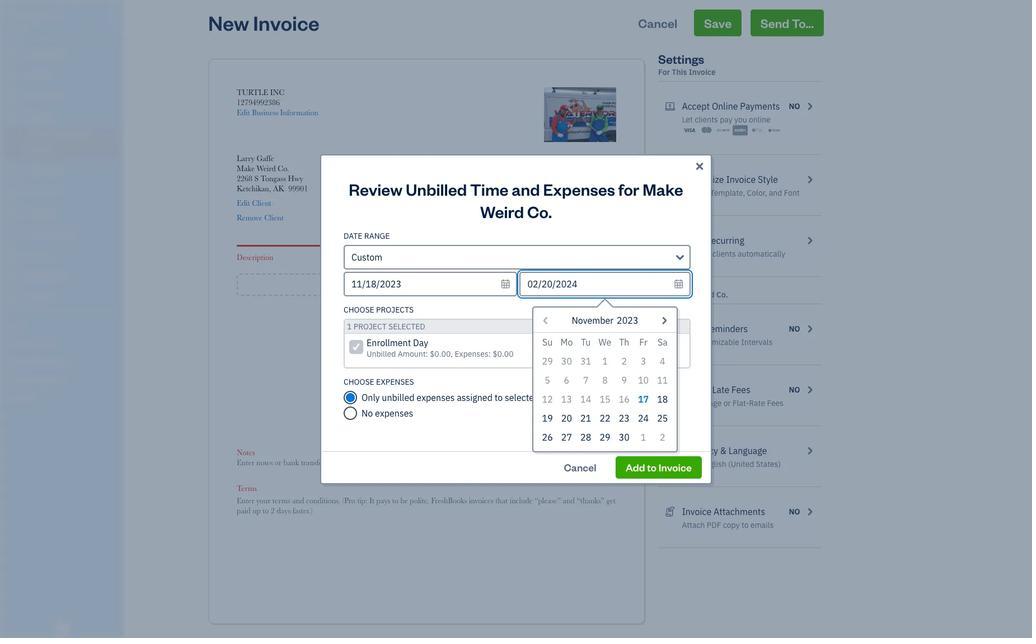 Task type: describe. For each thing, give the bounding box(es) containing it.
13 button
[[557, 390, 576, 409]]

onlinesales image
[[665, 100, 675, 113]]

add to invoice button
[[616, 456, 702, 479]]

amount due ( usd )
[[464, 209, 528, 218]]

invoices image
[[665, 505, 675, 519]]

english
[[701, 460, 726, 470]]

date
[[480, 179, 495, 188]]

0 vertical spatial clients
[[695, 115, 718, 125]]

send to...
[[761, 15, 814, 31]]

14
[[581, 394, 591, 405]]

invoice attachments
[[682, 507, 765, 518]]

request a deposit button
[[478, 412, 535, 422]]

discover image
[[716, 125, 731, 136]]

1 vertical spatial 2
[[660, 432, 665, 443]]

edit inside the larry gaffe make weird co. 2268 s tongass hwy ketchikan, ak  99901 edit client remove client
[[237, 199, 250, 208]]

charge
[[682, 385, 710, 396]]

a inside the amount due ( usd ) request a deposit
[[505, 413, 509, 421]]

customize
[[682, 174, 724, 185]]

font
[[784, 188, 800, 198]]

remove
[[237, 213, 262, 222]]

charge late fees
[[682, 385, 751, 396]]

chevronright image for accept online payments
[[805, 100, 815, 113]]

2 chevronright image from the top
[[805, 234, 815, 247]]

weird inside review unbilled time and expenses for make weird co.
[[480, 201, 524, 222]]

and for font
[[769, 188, 782, 198]]

fr
[[639, 337, 648, 348]]

pay
[[720, 115, 733, 125]]

) for amount due ( usd ) request a deposit
[[533, 402, 535, 411]]

estimate image
[[7, 91, 21, 102]]

23 button
[[615, 409, 634, 428]]

your
[[695, 249, 711, 259]]

make inside the larry gaffe make weird co. 2268 s tongass hwy ketchikan, ak  99901 edit client remove client
[[237, 164, 255, 173]]

0 vertical spatial fees
[[732, 385, 751, 396]]

Start date in MM/DD/YYYY format text field
[[344, 272, 517, 296]]

range
[[364, 231, 390, 241]]

0 vertical spatial due
[[464, 179, 478, 188]]

9 button
[[615, 371, 634, 390]]

description
[[237, 253, 273, 262]]

for make weird co.
[[658, 290, 728, 300]]

inc for turtle inc 12794992386 edit business information
[[270, 88, 285, 97]]

items and services image
[[8, 357, 120, 366]]

heading containing november
[[533, 312, 677, 333]]

invoice inside button
[[659, 461, 692, 474]]

money image
[[7, 250, 21, 261]]

latereminders image
[[665, 322, 675, 336]]

pdf
[[707, 521, 721, 531]]

choose for choose projects
[[344, 305, 374, 315]]

23
[[619, 413, 630, 424]]

language
[[729, 446, 767, 457]]

send to... button
[[750, 10, 824, 36]]

no for send reminders
[[789, 324, 800, 334]]

0.00 0.00
[[603, 360, 616, 380]]

28
[[581, 432, 591, 443]]

add inside button
[[626, 461, 645, 474]]

add a discount button
[[486, 326, 535, 336]]

send for send reminders
[[682, 324, 702, 335]]

new
[[208, 10, 249, 36]]

accept
[[682, 101, 710, 112]]

1 vertical spatial 29 button
[[595, 428, 615, 447]]

21
[[581, 413, 591, 424]]

4 0.00 from the top
[[603, 371, 616, 380]]

choose expenses
[[344, 377, 414, 387]]

usd for amount due ( usd )
[[510, 209, 526, 218]]

2 vertical spatial co.
[[716, 290, 728, 300]]

1 vertical spatial fees
[[767, 399, 784, 409]]

add to invoice
[[626, 461, 692, 474]]

mastercard image
[[699, 125, 714, 136]]

15
[[600, 394, 610, 405]]

3 0.00 from the top
[[603, 360, 616, 369]]

larry gaffe make weird co. 2268 s tongass hwy ketchikan, ak  99901 edit client remove client
[[237, 154, 308, 222]]

22
[[600, 413, 610, 424]]

amount inside total amount paid
[[493, 373, 519, 382]]

15 button
[[595, 390, 615, 409]]

expenses
[[376, 377, 414, 387]]

1 for left 1 button
[[602, 356, 608, 367]]

to inside choose expenses option group
[[495, 392, 503, 403]]

timer image
[[7, 229, 21, 240]]

online
[[712, 101, 738, 112]]

chart image
[[7, 271, 21, 283]]

custom
[[352, 252, 382, 263]]

review unbilled time and expenses for make weird co.
[[349, 178, 683, 222]]

change
[[682, 188, 708, 198]]

19
[[542, 413, 553, 424]]

client image
[[7, 70, 21, 81]]

28 button
[[576, 428, 595, 447]]

tongass
[[261, 174, 286, 183]]

larry
[[237, 154, 255, 163]]

review unbilled time and expenses for make weird co. dialog
[[0, 141, 1032, 498]]

selected
[[505, 392, 539, 403]]

cancel button for add to invoice
[[554, 456, 607, 479]]

make up latereminders image
[[672, 290, 691, 300]]

26 button
[[538, 428, 557, 447]]

apple pay image
[[750, 125, 765, 136]]

1 for rightmost 1 button
[[641, 432, 646, 443]]

0 horizontal spatial 30
[[561, 356, 572, 367]]

add inside subtotal add a discount tax
[[486, 326, 499, 335]]

co. inside the larry gaffe make weird co. 2268 s tongass hwy ketchikan, ak  99901 edit client remove client
[[278, 164, 289, 173]]

1 vertical spatial client
[[264, 213, 284, 222]]

report image
[[7, 293, 21, 304]]

projects
[[541, 392, 574, 403]]

visa image
[[682, 125, 697, 136]]

0 vertical spatial client
[[252, 199, 271, 208]]

17
[[638, 394, 649, 405]]

only
[[362, 392, 380, 403]]

to...
[[792, 15, 814, 31]]

assigned
[[457, 392, 493, 403]]

reminders
[[705, 324, 748, 335]]

3
[[641, 356, 646, 367]]

31 button
[[576, 352, 595, 371]]

16 button
[[615, 390, 634, 409]]

1 0.00 from the top
[[603, 316, 616, 325]]

1 horizontal spatial 30 button
[[615, 428, 634, 447]]

choose for choose expenses
[[344, 377, 374, 387]]

terms
[[237, 484, 257, 493]]

invoice number
[[464, 154, 516, 163]]

invoice image
[[7, 113, 21, 124]]

a inside subtotal add a discount tax
[[501, 326, 505, 335]]

total amount paid
[[493, 360, 535, 382]]

november
[[572, 315, 614, 326]]

bank connections image
[[8, 375, 120, 384]]

template,
[[710, 188, 745, 198]]

selected
[[388, 322, 425, 332]]

6
[[564, 375, 569, 386]]

0 vertical spatial expenses
[[417, 392, 455, 403]]

2023
[[617, 315, 638, 326]]

5
[[545, 375, 550, 386]]

settings image
[[8, 393, 120, 402]]

emails
[[751, 521, 774, 531]]

s
[[254, 174, 259, 183]]

no expenses
[[362, 408, 413, 419]]

0 vertical spatial 2
[[622, 356, 627, 367]]

chevronright image for invoice attachments
[[805, 505, 815, 519]]

new invoice
[[208, 10, 320, 36]]

edit business information button
[[237, 107, 318, 118]]

tu
[[581, 337, 591, 348]]

make inside review unbilled time and expenses for make weird co.
[[643, 178, 683, 200]]

1 vertical spatial expenses
[[375, 408, 413, 419]]

style
[[758, 174, 778, 185]]

co. inside review unbilled time and expenses for make weird co.
[[527, 201, 552, 222]]

you
[[734, 115, 747, 125]]

flat-
[[733, 399, 749, 409]]

2 0.00 from the top
[[603, 339, 616, 348]]

End date in MM/DD/YYYY format text field
[[520, 272, 691, 296]]

settings
[[658, 51, 704, 67]]

weird inside the larry gaffe make weird co. 2268 s tongass hwy ketchikan, ak  99901 edit client remove client
[[257, 164, 276, 173]]

ketchikan,
[[237, 184, 271, 193]]

team members image
[[8, 339, 120, 348]]



Task type: locate. For each thing, give the bounding box(es) containing it.
owner
[[9, 22, 30, 31]]

12794992386
[[237, 98, 280, 107]]

1 vertical spatial 30 button
[[615, 428, 634, 447]]

unbilled inside the 1 project selected enrollment day unbilled amount: $0.00, expenses: $0.00
[[367, 349, 396, 359]]

1 edit from the top
[[237, 108, 250, 117]]

due for amount due ( usd )
[[492, 209, 506, 218]]

14 button
[[576, 390, 595, 409]]

0 horizontal spatial cancel button
[[554, 456, 607, 479]]

and for expenses
[[512, 178, 540, 200]]

0 horizontal spatial 30 button
[[557, 352, 576, 371]]

choose up only in the bottom left of the page
[[344, 377, 374, 387]]

due inside the amount due ( usd ) request a deposit
[[500, 402, 513, 411]]

2 chevronright image from the top
[[805, 322, 815, 336]]

2 horizontal spatial weird
[[693, 290, 715, 300]]

grid containing su
[[538, 333, 672, 447]]

0 horizontal spatial inc
[[43, 10, 59, 21]]

for inside settings for this invoice
[[658, 67, 670, 77]]

Reference Number text field
[[534, 191, 616, 200]]

cancel button down 28
[[554, 456, 607, 479]]

1 horizontal spatial $0.00
[[599, 402, 616, 411]]

save
[[704, 15, 732, 31]]

cancel down 28
[[564, 461, 597, 474]]

attach pdf copy to emails
[[682, 521, 774, 531]]

1 vertical spatial chevronright image
[[805, 234, 815, 247]]

0.00 left th
[[603, 339, 616, 348]]

add down '24'
[[626, 461, 645, 474]]

1 up 8
[[602, 356, 608, 367]]

heading
[[533, 312, 677, 333]]

1 horizontal spatial 29 button
[[595, 428, 615, 447]]

Terms text field
[[237, 496, 616, 516]]

29 button down 22
[[595, 428, 615, 447]]

1 vertical spatial to
[[647, 461, 657, 474]]

main element
[[0, 0, 151, 639]]

clients down accept
[[695, 115, 718, 125]]

make right for
[[643, 178, 683, 200]]

date range
[[344, 231, 390, 241]]

save button
[[694, 10, 742, 36]]

bank image
[[767, 125, 782, 136]]

11 button
[[653, 371, 672, 390]]

2 horizontal spatial 1
[[641, 432, 646, 443]]

no for invoice attachments
[[789, 507, 800, 517]]

29 up the 5 at the right bottom
[[542, 356, 553, 367]]

expense image
[[7, 186, 21, 198]]

accept online payments
[[682, 101, 780, 112]]

dashboard image
[[7, 49, 21, 60]]

0 horizontal spatial add
[[486, 326, 499, 335]]

co. down reference number text field
[[527, 201, 552, 222]]

1 vertical spatial edit
[[237, 199, 250, 208]]

for up latereminders image
[[658, 290, 670, 300]]

0 vertical spatial amount
[[464, 209, 491, 218]]

2 button down 25
[[653, 428, 672, 447]]

) inside the amount due ( usd ) request a deposit
[[533, 402, 535, 411]]

expenses:
[[455, 349, 491, 359]]

at customizable intervals
[[682, 338, 773, 348]]

turtle inc owner
[[9, 10, 59, 31]]

2 vertical spatial weird
[[693, 290, 715, 300]]

co. up the 'reminders'
[[716, 290, 728, 300]]

0.00 left 2023
[[603, 316, 616, 325]]

Enter an Invoice # text field
[[588, 154, 616, 163]]

0 horizontal spatial )
[[526, 209, 528, 218]]

1 vertical spatial 29
[[600, 432, 610, 443]]

due up the reference
[[464, 179, 478, 188]]

choose inside option group
[[344, 377, 374, 387]]

1 vertical spatial cancel
[[564, 461, 597, 474]]

to left usd,
[[647, 461, 657, 474]]

1 horizontal spatial a
[[505, 413, 509, 421]]

grid
[[538, 333, 672, 447]]

0 horizontal spatial 29 button
[[538, 352, 557, 371]]

19 button
[[538, 409, 557, 428]]

client up remove client button
[[252, 199, 271, 208]]

to right copy
[[742, 521, 749, 531]]

1 vertical spatial 30
[[619, 432, 630, 443]]

0 vertical spatial )
[[526, 209, 528, 218]]

7
[[583, 375, 589, 386]]

1 vertical spatial usd
[[517, 402, 533, 411]]

fees up flat- on the right bottom of page
[[732, 385, 751, 396]]

1 vertical spatial send
[[682, 324, 702, 335]]

amount for amount due ( usd )
[[464, 209, 491, 218]]

cancel button
[[628, 10, 688, 36], [554, 456, 607, 479]]

2 right 0.00 0.00
[[622, 356, 627, 367]]

usd,
[[682, 460, 699, 470]]

0 horizontal spatial 29
[[542, 356, 553, 367]]

2 vertical spatial due
[[500, 402, 513, 411]]

inc for turtle inc owner
[[43, 10, 59, 21]]

0 vertical spatial 30 button
[[557, 352, 576, 371]]

turtle for turtle inc 12794992386 edit business information
[[237, 88, 268, 97]]

0 horizontal spatial 1 button
[[595, 352, 615, 371]]

1 horizontal spatial cancel
[[638, 15, 677, 31]]

edit down 12794992386
[[237, 108, 250, 117]]

fees
[[732, 385, 751, 396], [767, 399, 784, 409]]

sa
[[658, 337, 668, 348]]

1 vertical spatial 2 button
[[653, 428, 672, 447]]

amount for amount due ( usd ) request a deposit
[[472, 402, 498, 411]]

30 down 23
[[619, 432, 630, 443]]

turtle inside turtle inc owner
[[9, 10, 41, 21]]

13
[[561, 394, 572, 405]]

20
[[561, 413, 572, 424]]

2 up the currencyandlanguage icon
[[660, 432, 665, 443]]

0 horizontal spatial and
[[512, 178, 540, 200]]

color,
[[747, 188, 767, 198]]

1 horizontal spatial expenses
[[417, 392, 455, 403]]

unbilled down enrollment
[[367, 349, 396, 359]]

0 horizontal spatial 2
[[622, 356, 627, 367]]

automatically
[[738, 249, 785, 259]]

for
[[658, 67, 670, 77], [658, 290, 670, 300]]

for left this
[[658, 67, 670, 77]]

0 horizontal spatial send
[[682, 324, 702, 335]]

0 horizontal spatial to
[[495, 392, 503, 403]]

0 vertical spatial edit
[[237, 108, 250, 117]]

amount up the request
[[472, 402, 498, 411]]

inc
[[43, 10, 59, 21], [270, 88, 285, 97]]

currencyandlanguage image
[[665, 444, 675, 458]]

expenses down "unbilled"
[[375, 408, 413, 419]]

a left deposit
[[505, 413, 509, 421]]

total
[[519, 360, 535, 369]]

0 vertical spatial send
[[761, 15, 789, 31]]

close image
[[694, 160, 705, 173]]

edit up remove
[[237, 199, 250, 208]]

4 button
[[653, 352, 672, 371]]

0 horizontal spatial a
[[501, 326, 505, 335]]

0.00 left "9" at the bottom right
[[603, 371, 616, 380]]

1 chevronright image from the top
[[805, 173, 815, 186]]

make up bill at the top
[[682, 235, 704, 246]]

1 chevronright image from the top
[[805, 100, 815, 113]]

inc inside turtle inc owner
[[43, 10, 59, 21]]

29 for 29 button to the bottom
[[600, 432, 610, 443]]

1 vertical spatial choose
[[344, 377, 374, 387]]

request
[[478, 413, 503, 421]]

1 vertical spatial co.
[[527, 201, 552, 222]]

1 horizontal spatial 29
[[600, 432, 610, 443]]

2
[[622, 356, 627, 367], [660, 432, 665, 443]]

this
[[672, 67, 687, 77]]

24 button
[[634, 409, 653, 428]]

) for amount due ( usd )
[[526, 209, 528, 218]]

send for send to...
[[761, 15, 789, 31]]

unbilled inside review unbilled time and expenses for make weird co.
[[406, 178, 467, 200]]

and right time
[[512, 178, 540, 200]]

29 for left 29 button
[[542, 356, 553, 367]]

30 button down mo
[[557, 352, 576, 371]]

1 button down "we"
[[595, 352, 615, 371]]

4
[[660, 356, 665, 367]]

and down style
[[769, 188, 782, 198]]

usd inside the amount due ( usd ) request a deposit
[[517, 402, 533, 411]]

amount inside the amount due ( usd ) request a deposit
[[472, 402, 498, 411]]

expenses
[[543, 178, 615, 200]]

turtle inside the turtle inc 12794992386 edit business information
[[237, 88, 268, 97]]

due for amount due ( usd ) request a deposit
[[500, 402, 513, 411]]

bill your clients automatically
[[682, 249, 785, 259]]

( down time
[[508, 209, 510, 218]]

1 vertical spatial 1 button
[[634, 428, 653, 447]]

2 for from the top
[[658, 290, 670, 300]]

latefees image
[[665, 383, 675, 397]]

(
[[508, 209, 510, 218], [515, 402, 517, 411]]

30 up 6
[[561, 356, 572, 367]]

2 vertical spatial chevronright image
[[805, 505, 815, 519]]

1 vertical spatial (
[[515, 402, 517, 411]]

1 horizontal spatial fees
[[767, 399, 784, 409]]

18 button
[[653, 390, 672, 409]]

plus image
[[392, 279, 405, 291]]

tax
[[523, 339, 535, 348]]

0 vertical spatial for
[[658, 67, 670, 77]]

1 vertical spatial for
[[658, 290, 670, 300]]

a left the discount
[[501, 326, 505, 335]]

payment image
[[7, 165, 21, 176]]

1 horizontal spatial send
[[761, 15, 789, 31]]

send up at
[[682, 324, 702, 335]]

2 button down th
[[615, 352, 634, 371]]

november 2023
[[572, 315, 638, 326]]

clients down recurring
[[713, 249, 736, 259]]

2 choose from the top
[[344, 377, 374, 387]]

choose expenses option group
[[344, 377, 691, 420]]

date
[[344, 231, 362, 241]]

project
[[354, 322, 387, 332]]

0 vertical spatial weird
[[257, 164, 276, 173]]

weird up send reminders on the bottom of page
[[693, 290, 715, 300]]

18
[[657, 394, 668, 405]]

5 button
[[538, 371, 557, 390]]

cancel for add to invoice
[[564, 461, 597, 474]]

enrollment
[[367, 337, 411, 348]]

send left to...
[[761, 15, 789, 31]]

1 left project
[[347, 322, 352, 332]]

9
[[622, 375, 627, 386]]

0 vertical spatial 1 button
[[595, 352, 615, 371]]

bill
[[682, 249, 693, 259]]

( for amount due ( usd ) request a deposit
[[515, 402, 517, 411]]

3 chevronright image from the top
[[805, 505, 815, 519]]

$0.00 up 22
[[599, 402, 616, 411]]

$0.00 up total amount paid
[[493, 349, 514, 359]]

0 horizontal spatial 2 button
[[615, 352, 634, 371]]

cancel up settings
[[638, 15, 677, 31]]

apps image
[[8, 321, 120, 330]]

cancel for save
[[638, 15, 677, 31]]

chevronright image
[[805, 100, 815, 113], [805, 234, 815, 247], [805, 505, 815, 519]]

due down the reference
[[492, 209, 506, 218]]

at
[[682, 338, 690, 348]]

freshbooks image
[[53, 621, 71, 634]]

hwy
[[288, 174, 303, 183]]

12 button
[[538, 390, 557, 409]]

25
[[657, 413, 668, 424]]

0 vertical spatial to
[[495, 392, 503, 403]]

1 horizontal spatial 1 button
[[634, 428, 653, 447]]

4 no from the top
[[789, 507, 800, 517]]

) up deposit
[[533, 402, 535, 411]]

11
[[657, 375, 668, 386]]

weird down time
[[480, 201, 524, 222]]

and inside review unbilled time and expenses for make weird co.
[[512, 178, 540, 200]]

2 horizontal spatial co.
[[716, 290, 728, 300]]

1 no from the top
[[789, 101, 800, 111]]

online
[[749, 115, 771, 125]]

turtle up 12794992386
[[237, 88, 268, 97]]

send inside "button"
[[761, 15, 789, 31]]

1 vertical spatial turtle
[[237, 88, 268, 97]]

1 vertical spatial amount
[[493, 373, 519, 382]]

cancel inside review unbilled time and expenses for make weird co. dialog
[[564, 461, 597, 474]]

0 vertical spatial a
[[501, 326, 505, 335]]

choose up project
[[344, 305, 374, 315]]

1 inside the 1 project selected enrollment day unbilled amount: $0.00, expenses: $0.00
[[347, 322, 352, 332]]

0 vertical spatial $0.00
[[493, 349, 514, 359]]

add left the discount
[[486, 326, 499, 335]]

0.00 up 8 button at bottom
[[603, 360, 616, 369]]

turtle for turtle inc owner
[[9, 10, 41, 21]]

edit inside the turtle inc 12794992386 edit business information
[[237, 108, 250, 117]]

late
[[712, 385, 730, 396]]

co. up tongass
[[278, 164, 289, 173]]

1 vertical spatial )
[[533, 402, 535, 411]]

29 button down su
[[538, 352, 557, 371]]

0 vertical spatial 1
[[347, 322, 352, 332]]

4 chevronright image from the top
[[805, 444, 815, 458]]

2 no from the top
[[789, 324, 800, 334]]

0 horizontal spatial unbilled
[[367, 349, 396, 359]]

client right remove
[[264, 213, 284, 222]]

29 down 22
[[600, 432, 610, 443]]

0 vertical spatial add
[[486, 326, 499, 335]]

1 choose from the top
[[344, 305, 374, 315]]

turtle up owner
[[9, 10, 41, 21]]

edit client button
[[237, 198, 271, 208]]

chevronright image
[[805, 173, 815, 186], [805, 322, 815, 336], [805, 383, 815, 397], [805, 444, 815, 458]]

) up custom field
[[526, 209, 528, 218]]

due up request a deposit button
[[500, 402, 513, 411]]

number
[[489, 154, 516, 163]]

2268
[[237, 174, 252, 183]]

fees right rate
[[767, 399, 784, 409]]

invoice
[[253, 10, 320, 36], [689, 67, 716, 77], [464, 154, 487, 163], [726, 174, 756, 185], [659, 461, 692, 474], [682, 507, 712, 518]]

0 vertical spatial unbilled
[[406, 178, 467, 200]]

no for charge late fees
[[789, 385, 800, 395]]

1 horizontal spatial unbilled
[[406, 178, 467, 200]]

3 button
[[634, 352, 653, 371]]

to inside button
[[647, 461, 657, 474]]

1 vertical spatial 1
[[602, 356, 608, 367]]

( inside the amount due ( usd ) request a deposit
[[515, 402, 517, 411]]

29 button
[[538, 352, 557, 371], [595, 428, 615, 447]]

to up request a deposit button
[[495, 392, 503, 403]]

percentage
[[682, 399, 722, 409]]

Notes text field
[[237, 458, 616, 468]]

payments
[[740, 101, 780, 112]]

0 horizontal spatial (
[[508, 209, 510, 218]]

1 button down '24'
[[634, 428, 653, 447]]

amount left the 'paid'
[[493, 373, 519, 382]]

3 chevronright image from the top
[[805, 383, 815, 397]]

1 horizontal spatial to
[[647, 461, 657, 474]]

percentage or flat-rate fees
[[682, 399, 784, 409]]

choose projects
[[344, 305, 414, 315]]

1 down '24'
[[641, 432, 646, 443]]

only unbilled expenses assigned to selected projects
[[362, 392, 574, 403]]

0 horizontal spatial 1
[[347, 322, 352, 332]]

unbilled left date
[[406, 178, 467, 200]]

&
[[720, 446, 726, 457]]

0.00
[[603, 316, 616, 325], [603, 339, 616, 348], [603, 360, 616, 369], [603, 371, 616, 380]]

unbilled
[[382, 392, 414, 403]]

subtotal
[[509, 316, 535, 325]]

refresh image
[[665, 234, 675, 247]]

1 horizontal spatial and
[[769, 188, 782, 198]]

30 button down 23
[[615, 428, 634, 447]]

0 vertical spatial cancel
[[638, 15, 677, 31]]

no for accept online payments
[[789, 101, 800, 111]]

1 horizontal spatial 1
[[602, 356, 608, 367]]

1 project selected enrollment day unbilled amount: $0.00, expenses: $0.00
[[347, 322, 514, 359]]

invoice inside settings for this invoice
[[689, 67, 716, 77]]

weird
[[257, 164, 276, 173], [480, 201, 524, 222], [693, 290, 715, 300]]

0 vertical spatial 29 button
[[538, 352, 557, 371]]

amount:
[[398, 349, 428, 359]]

project image
[[7, 208, 21, 219]]

amount down the reference
[[464, 209, 491, 218]]

2 vertical spatial amount
[[472, 402, 498, 411]]

notes
[[237, 448, 255, 457]]

10 button
[[634, 371, 653, 390]]

turtle inc 12794992386 edit business information
[[237, 88, 318, 117]]

weird down gaffe
[[257, 164, 276, 173]]

cancel button for save
[[628, 10, 688, 36]]

make down larry
[[237, 164, 255, 173]]

american express image
[[733, 125, 748, 136]]

0 vertical spatial cancel button
[[628, 10, 688, 36]]

0 horizontal spatial fees
[[732, 385, 751, 396]]

12
[[542, 394, 553, 405]]

2 edit from the top
[[237, 199, 250, 208]]

1 horizontal spatial add
[[626, 461, 645, 474]]

1 vertical spatial clients
[[713, 249, 736, 259]]

expenses right "unbilled"
[[417, 392, 455, 403]]

( for amount due ( usd )
[[508, 209, 510, 218]]

1 horizontal spatial 30
[[619, 432, 630, 443]]

1 horizontal spatial 2 button
[[653, 428, 672, 447]]

DATE RANGE field
[[344, 245, 691, 270]]

$0.00 inside the 1 project selected enrollment day unbilled amount: $0.00, expenses: $0.00
[[493, 349, 514, 359]]

2 horizontal spatial to
[[742, 521, 749, 531]]

paintbrush image
[[665, 173, 675, 186]]

add
[[486, 326, 499, 335], [626, 461, 645, 474]]

turtle
[[9, 10, 41, 21], [237, 88, 268, 97]]

inc inside the turtle inc 12794992386 edit business information
[[270, 88, 285, 97]]

1 button
[[595, 352, 615, 371], [634, 428, 653, 447]]

0 vertical spatial (
[[508, 209, 510, 218]]

1 horizontal spatial co.
[[527, 201, 552, 222]]

0 vertical spatial choose
[[344, 305, 374, 315]]

2 vertical spatial to
[[742, 521, 749, 531]]

customize invoice style
[[682, 174, 778, 185]]

1 for from the top
[[658, 67, 670, 77]]

review
[[349, 178, 403, 200]]

1 vertical spatial weird
[[480, 201, 524, 222]]

$0.00
[[493, 349, 514, 359], [599, 402, 616, 411]]

3 no from the top
[[789, 385, 800, 395]]

1 vertical spatial unbilled
[[367, 349, 396, 359]]

0 horizontal spatial turtle
[[9, 10, 41, 21]]

0 vertical spatial 2 button
[[615, 352, 634, 371]]

1 horizontal spatial weird
[[480, 201, 524, 222]]

send reminders
[[682, 324, 748, 335]]

1 horizontal spatial inc
[[270, 88, 285, 97]]

cancel button up settings
[[628, 10, 688, 36]]

usd for amount due ( usd ) request a deposit
[[517, 402, 533, 411]]

to
[[495, 392, 503, 403], [647, 461, 657, 474], [742, 521, 749, 531]]

let clients pay you online
[[682, 115, 771, 125]]

( up deposit
[[515, 402, 517, 411]]

30
[[561, 356, 572, 367], [619, 432, 630, 443]]

0 vertical spatial usd
[[510, 209, 526, 218]]

1 vertical spatial due
[[492, 209, 506, 218]]

0 horizontal spatial expenses
[[375, 408, 413, 419]]



Task type: vqa. For each thing, say whether or not it's contained in the screenshot.
Outstanding Revenue
no



